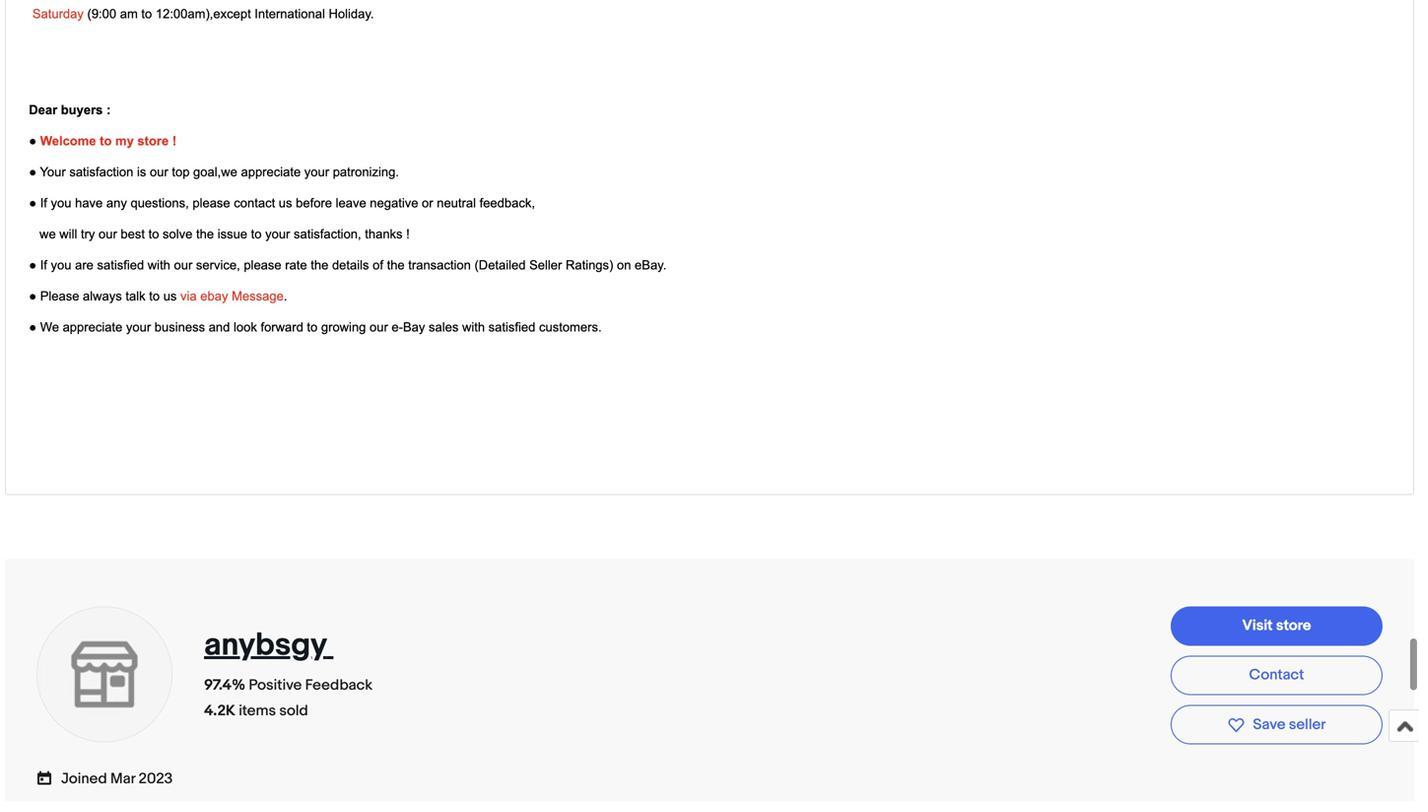 Task type: locate. For each thing, give the bounding box(es) containing it.
text__icon wrapper image
[[36, 769, 61, 787]]

positive
[[249, 677, 302, 695]]

joined mar 2023
[[61, 771, 173, 788]]

save seller button
[[1171, 705, 1383, 745]]

contact
[[1250, 666, 1305, 684]]

visit store link
[[1171, 607, 1383, 646]]

4.2k
[[204, 703, 236, 720]]

seller
[[1290, 716, 1327, 734]]

save seller
[[1254, 716, 1327, 734]]

visit store
[[1243, 617, 1312, 635]]



Task type: describe. For each thing, give the bounding box(es) containing it.
save
[[1254, 716, 1286, 734]]

sold
[[279, 703, 308, 720]]

store
[[1277, 617, 1312, 635]]

97.4% positive feedback 4.2k items sold
[[204, 677, 373, 720]]

2023
[[139, 771, 173, 788]]

mar
[[110, 771, 135, 788]]

97.4%
[[204, 677, 246, 695]]

visit
[[1243, 617, 1274, 635]]

items
[[239, 703, 276, 720]]

feedback
[[305, 677, 373, 695]]

anybsgy
[[204, 627, 327, 665]]

contact link
[[1171, 656, 1383, 696]]

joined
[[61, 771, 107, 788]]

anybsgy link
[[204, 627, 334, 665]]

anybsgy image
[[35, 606, 174, 744]]



Task type: vqa. For each thing, say whether or not it's contained in the screenshot.
text__icon wrapper
yes



